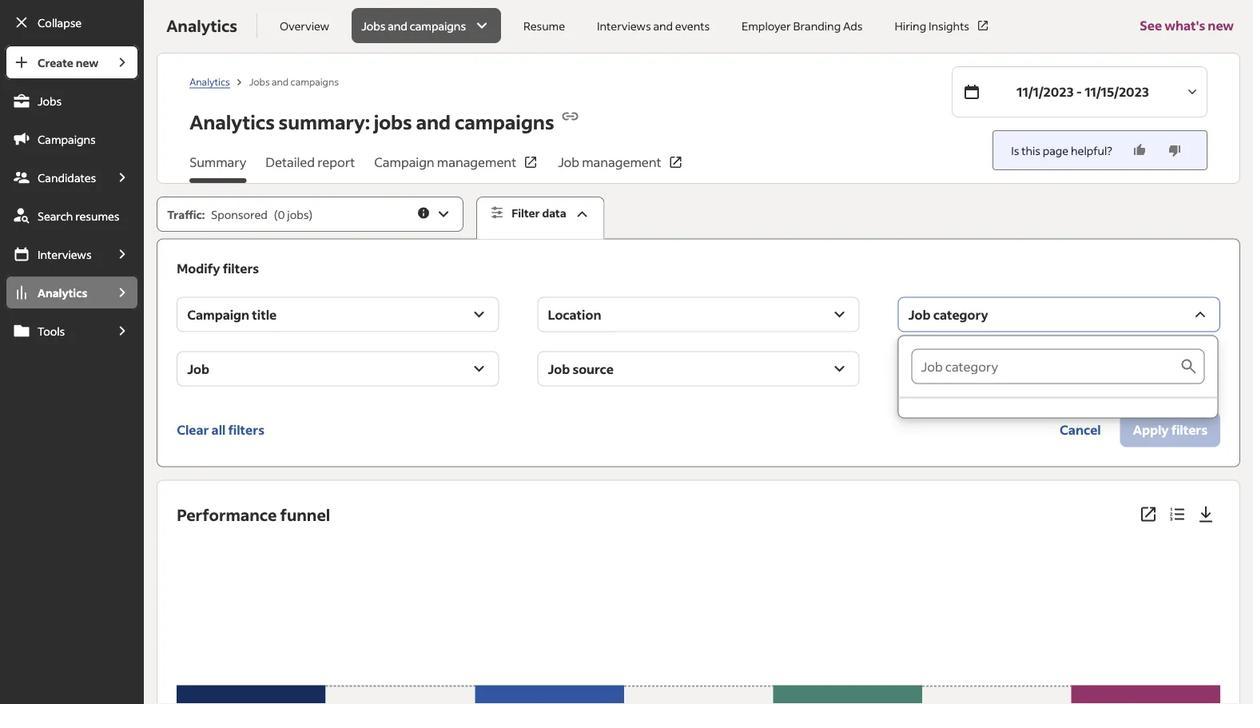 Task type: describe. For each thing, give the bounding box(es) containing it.
clear
[[177, 421, 209, 438]]

see what's new button
[[1140, 0, 1234, 53]]

1 vertical spatial campaigns
[[291, 75, 339, 87]]

jobs and campaigns inside button
[[361, 18, 466, 33]]

search resumes
[[38, 209, 119, 223]]

detailed report
[[266, 154, 355, 170]]

filters inside 'button'
[[228, 421, 264, 438]]

management for campaign management
[[437, 154, 516, 170]]

campaigns inside button
[[410, 18, 466, 33]]

export as csv image
[[1196, 505, 1216, 524]]

title
[[252, 306, 277, 323]]

data
[[542, 206, 566, 220]]

analytics summary: jobs and campaigns
[[190, 109, 554, 134]]

summary link
[[190, 153, 246, 183]]

collapse button
[[5, 5, 139, 40]]

category
[[933, 306, 988, 323]]

0
[[278, 207, 285, 221]]

apply start rate image
[[624, 542, 773, 704]]

traffic: sponsored ( 0 jobs )
[[167, 207, 313, 221]]

campaign title
[[187, 306, 277, 323]]

tools link
[[5, 313, 106, 348]]

hiring insights link
[[885, 8, 1000, 43]]

is
[[1011, 143, 1019, 157]]

interviews and events
[[597, 18, 710, 33]]

summary:
[[279, 109, 370, 134]]

search resumes link
[[5, 198, 139, 233]]

applies image
[[1071, 542, 1220, 704]]

jobs link
[[5, 83, 139, 118]]

11/1/2023 - 11/15/2023
[[1017, 84, 1149, 100]]

search
[[38, 209, 73, 223]]

11/1/2023
[[1017, 84, 1074, 100]]

hiring
[[895, 18, 926, 33]]

and inside button
[[388, 18, 407, 33]]

employer branding ads
[[742, 18, 863, 33]]

job for job management
[[558, 154, 579, 170]]

resumes
[[75, 209, 119, 223]]

this
[[1022, 143, 1041, 157]]

job for job source
[[548, 361, 570, 377]]

this page is helpful image
[[1132, 142, 1148, 158]]

funnel
[[280, 504, 330, 525]]

interviews link
[[5, 237, 106, 272]]

performance funnel
[[177, 504, 330, 525]]

tools
[[38, 324, 65, 338]]

location
[[548, 306, 601, 323]]

click through rate image
[[326, 542, 475, 704]]

interviews for interviews and events
[[597, 18, 651, 33]]

1 vertical spatial jobs and campaigns
[[249, 75, 339, 87]]

jobs inside menu bar
[[38, 94, 62, 108]]

job source
[[548, 361, 614, 377]]

clear all filters button
[[177, 412, 264, 447]]

cancel
[[1060, 421, 1101, 438]]

what's
[[1165, 17, 1205, 34]]

job management link
[[558, 153, 684, 183]]

campaign title button
[[177, 297, 499, 332]]

filter data button
[[476, 197, 605, 239]]

is this page helpful?
[[1011, 143, 1113, 157]]

see
[[1140, 17, 1162, 34]]

modify filters
[[177, 260, 259, 276]]

see what's new
[[1140, 17, 1234, 34]]

job category list box
[[899, 336, 1218, 418]]

helpful?
[[1071, 143, 1113, 157]]

create new link
[[5, 45, 106, 80]]

create new
[[38, 55, 98, 70]]

0 horizontal spatial analytics link
[[5, 275, 106, 310]]

source
[[573, 361, 614, 377]]



Task type: vqa. For each thing, say whether or not it's contained in the screenshot.
bottommost the filters
yes



Task type: locate. For each thing, give the bounding box(es) containing it.
sponsored
[[211, 207, 268, 221]]

events
[[675, 18, 710, 33]]

new
[[1208, 17, 1234, 34], [76, 55, 98, 70]]

traffic:
[[167, 207, 205, 221]]

detailed report link
[[266, 153, 355, 183]]

page
[[1043, 143, 1069, 157]]

create
[[38, 55, 73, 70]]

apply completion rate image
[[922, 542, 1071, 704]]

campaign for campaign title
[[187, 306, 249, 323]]

campaigns
[[38, 132, 96, 146]]

0 vertical spatial jobs and campaigns
[[361, 18, 466, 33]]

campaigns
[[410, 18, 466, 33], [291, 75, 339, 87], [455, 109, 554, 134]]

employer
[[742, 18, 791, 33]]

cancel button
[[1047, 412, 1114, 447]]

resume link
[[514, 8, 575, 43]]

new inside button
[[1208, 17, 1234, 34]]

this filters data based on the type of traffic a job received, not the sponsored status of the job itself. some jobs may receive both sponsored and organic traffic. combined view shows all traffic. image
[[417, 206, 431, 220]]

1 horizontal spatial campaign
[[374, 154, 434, 170]]

new right what's
[[1208, 17, 1234, 34]]

new right create
[[76, 55, 98, 70]]

job for job category
[[908, 306, 931, 323]]

0 horizontal spatial jobs
[[287, 207, 309, 221]]

0 vertical spatial jobs
[[361, 18, 386, 33]]

0 vertical spatial jobs
[[374, 109, 412, 134]]

job left source
[[548, 361, 570, 377]]

jobs inside button
[[361, 18, 386, 33]]

0 horizontal spatial campaign
[[187, 306, 249, 323]]

resume
[[524, 18, 565, 33]]

job category
[[908, 306, 988, 323]]

management
[[437, 154, 516, 170], [582, 154, 661, 170]]

modify
[[177, 260, 220, 276]]

hiring insights
[[895, 18, 969, 33]]

0 horizontal spatial jobs
[[38, 94, 62, 108]]

2 vertical spatial campaigns
[[455, 109, 554, 134]]

jobs
[[361, 18, 386, 33], [249, 75, 270, 87], [38, 94, 62, 108]]

jobs and campaigns button
[[352, 8, 501, 43]]

branding
[[793, 18, 841, 33]]

1 horizontal spatial management
[[582, 154, 661, 170]]

1 vertical spatial campaign
[[187, 306, 249, 323]]

campaign down analytics summary: jobs and campaigns
[[374, 154, 434, 170]]

0 horizontal spatial jobs and campaigns
[[249, 75, 339, 87]]

1 horizontal spatial jobs and campaigns
[[361, 18, 466, 33]]

candidates link
[[5, 160, 106, 195]]

)
[[309, 207, 313, 221]]

interviews
[[597, 18, 651, 33], [38, 247, 92, 261]]

1 vertical spatial jobs
[[249, 75, 270, 87]]

apply starts image
[[773, 542, 922, 704]]

view detailed report image
[[1139, 505, 1158, 524]]

0 horizontal spatial management
[[437, 154, 516, 170]]

job left the category
[[908, 306, 931, 323]]

0 vertical spatial campaign
[[374, 154, 434, 170]]

filters right modify
[[223, 260, 259, 276]]

table view image
[[1168, 505, 1187, 524]]

1 vertical spatial analytics link
[[5, 275, 106, 310]]

2 horizontal spatial jobs
[[361, 18, 386, 33]]

job for job
[[187, 361, 209, 377]]

clicks image
[[475, 542, 624, 704]]

overview link
[[270, 8, 339, 43]]

0 vertical spatial campaigns
[[410, 18, 466, 33]]

interviews left events at the right of page
[[597, 18, 651, 33]]

job
[[558, 154, 579, 170], [908, 306, 931, 323], [187, 361, 209, 377], [548, 361, 570, 377]]

impressions image
[[177, 542, 326, 704]]

interviews for interviews
[[38, 247, 92, 261]]

detailed
[[266, 154, 315, 170]]

filters
[[223, 260, 259, 276], [228, 421, 264, 438]]

0 horizontal spatial interviews
[[38, 247, 92, 261]]

(
[[274, 207, 278, 221]]

11/15/2023
[[1085, 84, 1149, 100]]

campaigns link
[[5, 121, 139, 157]]

filter
[[512, 206, 540, 220]]

job inside popup button
[[548, 361, 570, 377]]

1 vertical spatial jobs
[[287, 207, 309, 221]]

1 horizontal spatial interviews
[[597, 18, 651, 33]]

0 vertical spatial interviews
[[597, 18, 651, 33]]

show shareable url image
[[561, 107, 580, 126]]

clear all filters
[[177, 421, 264, 438]]

job inside dropdown button
[[187, 361, 209, 377]]

job source button
[[537, 351, 860, 386]]

job up 'clear'
[[187, 361, 209, 377]]

interviews down search resumes link on the top
[[38, 247, 92, 261]]

job button
[[177, 351, 499, 386]]

filter data
[[512, 206, 566, 220]]

1 vertical spatial interviews
[[38, 247, 92, 261]]

campaign inside popup button
[[187, 306, 249, 323]]

and
[[388, 18, 407, 33], [653, 18, 673, 33], [272, 75, 289, 87], [416, 109, 451, 134]]

1 horizontal spatial analytics link
[[190, 75, 230, 88]]

filters right all
[[228, 421, 264, 438]]

jobs right 0
[[287, 207, 309, 221]]

1 vertical spatial new
[[76, 55, 98, 70]]

analytics inside menu bar
[[38, 285, 87, 300]]

summary
[[190, 154, 246, 170]]

job down 'show shareable url' 'icon'
[[558, 154, 579, 170]]

collapse
[[38, 15, 82, 30]]

1 management from the left
[[437, 154, 516, 170]]

2 vertical spatial jobs
[[38, 94, 62, 108]]

campaign
[[374, 154, 434, 170], [187, 306, 249, 323]]

analytics
[[166, 15, 237, 36], [190, 75, 230, 87], [190, 109, 275, 134], [38, 285, 87, 300]]

0 vertical spatial new
[[1208, 17, 1234, 34]]

new inside menu bar
[[76, 55, 98, 70]]

0 horizontal spatial new
[[76, 55, 98, 70]]

campaign for campaign management
[[374, 154, 434, 170]]

interviews inside "link"
[[38, 247, 92, 261]]

performance
[[177, 504, 277, 525]]

candidates
[[38, 170, 96, 185]]

job management
[[558, 154, 661, 170]]

overview
[[280, 18, 329, 33]]

job inside popup button
[[908, 306, 931, 323]]

interviews and events link
[[587, 8, 719, 43]]

campaign left title
[[187, 306, 249, 323]]

1 horizontal spatial jobs
[[374, 109, 412, 134]]

insights
[[929, 18, 969, 33]]

this page is not helpful image
[[1167, 142, 1183, 158]]

report
[[317, 154, 355, 170]]

1 horizontal spatial jobs
[[249, 75, 270, 87]]

-
[[1076, 84, 1082, 100]]

job category button
[[898, 297, 1220, 332]]

jobs and campaigns
[[361, 18, 466, 33], [249, 75, 339, 87]]

campaign management link
[[374, 153, 539, 183]]

employer branding ads link
[[732, 8, 872, 43]]

1 vertical spatial filters
[[228, 421, 264, 438]]

all
[[211, 421, 226, 438]]

jobs
[[374, 109, 412, 134], [287, 207, 309, 221]]

1 horizontal spatial new
[[1208, 17, 1234, 34]]

ads
[[843, 18, 863, 33]]

management for job management
[[582, 154, 661, 170]]

analytics link
[[190, 75, 230, 88], [5, 275, 106, 310]]

0 vertical spatial analytics link
[[190, 75, 230, 88]]

0 vertical spatial filters
[[223, 260, 259, 276]]

menu bar containing create new
[[0, 45, 144, 704]]

location button
[[537, 297, 860, 332]]

menu bar
[[0, 45, 144, 704]]

2 management from the left
[[582, 154, 661, 170]]

jobs up campaign management
[[374, 109, 412, 134]]

Job category field
[[912, 349, 1179, 384]]

campaign management
[[374, 154, 516, 170]]



